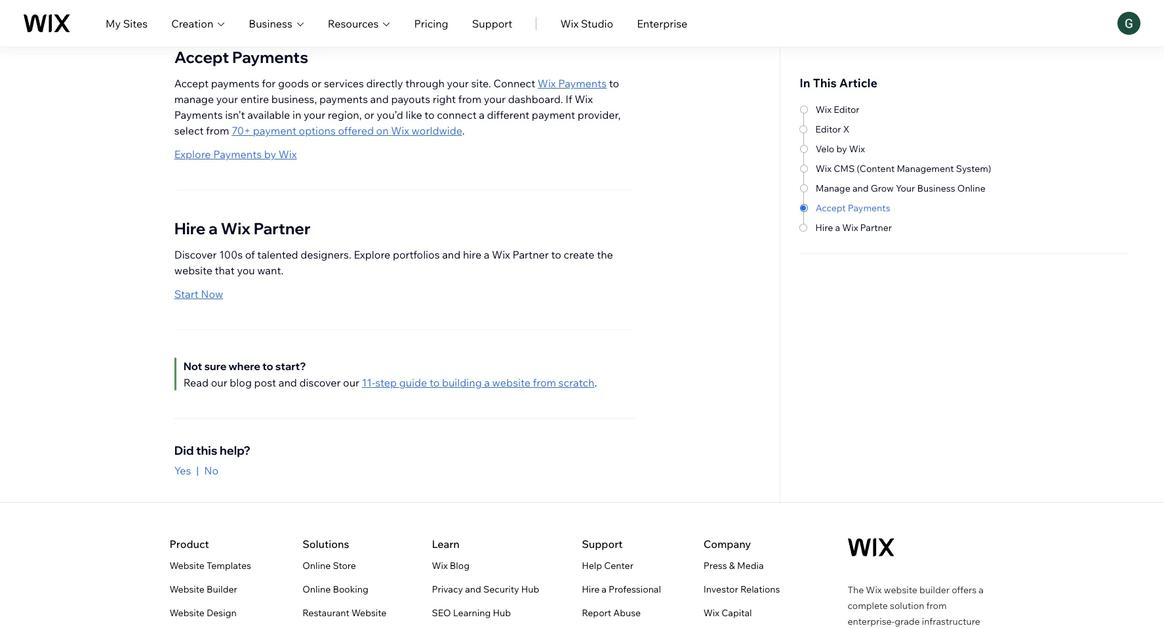 Task type: vqa. For each thing, say whether or not it's contained in the screenshot.


Task type: describe. For each thing, give the bounding box(es) containing it.
from inside not sure where to start? read our blog post and discover our 11-step guide to building a website from scratch .
[[533, 376, 556, 389]]

learn
[[432, 537, 460, 551]]

1 vertical spatial accept
[[174, 77, 209, 90]]

to right like
[[425, 108, 435, 121]]

solution
[[891, 600, 925, 612]]

0 vertical spatial hub
[[522, 584, 540, 595]]

business inside dropdown button
[[249, 17, 293, 30]]

and inside discover 100s of talented designers. explore portfolios and hire a wix partner to create the website that you want.
[[442, 248, 461, 261]]

media
[[738, 560, 764, 572]]

your up options
[[304, 108, 326, 121]]

studio
[[581, 17, 614, 30]]

your up right
[[447, 77, 469, 90]]

explore payments by wix link
[[174, 148, 297, 161]]

wix blog link
[[432, 558, 470, 574]]

0 vertical spatial accept
[[174, 47, 229, 67]]

0 horizontal spatial partner
[[254, 219, 311, 238]]

provider,
[[578, 108, 621, 121]]

site.
[[471, 77, 491, 90]]

payment inside to manage your entire business, payments and payouts right from your dashboard. if wix payments isn't available in your region, or you'd like to connect a different payment provider, select from
[[532, 108, 576, 121]]

learning
[[453, 607, 491, 619]]

website builder link
[[170, 582, 237, 597]]

and up learning on the left of page
[[465, 584, 482, 595]]

resources button
[[328, 15, 391, 31]]

payments up for
[[232, 47, 309, 67]]

discover
[[300, 376, 341, 389]]

yes
[[174, 464, 191, 477]]

report abuse
[[582, 607, 641, 619]]

press & media
[[704, 560, 764, 572]]

hire a professional
[[582, 584, 661, 595]]

portfolios
[[393, 248, 440, 261]]

hire
[[463, 248, 482, 261]]

velo
[[816, 143, 835, 155]]

that
[[215, 264, 235, 277]]

wix up 100s
[[221, 219, 251, 238]]

2 horizontal spatial partner
[[861, 222, 893, 234]]

want.
[[257, 264, 284, 277]]

if
[[566, 93, 573, 106]]

website builder
[[170, 584, 237, 595]]

wix down x
[[850, 143, 866, 155]]

partner inside discover 100s of talented designers. explore portfolios and hire a wix partner to create the website that you want.
[[513, 248, 549, 261]]

from inside the wix website builder offers a complete solution from enterprise-grade infrastructu
[[927, 600, 947, 612]]

report
[[582, 607, 612, 619]]

0 vertical spatial explore
[[174, 148, 211, 161]]

or inside to manage your entire business, payments and payouts right from your dashboard. if wix payments isn't available in your region, or you'd like to connect a different payment provider, select from
[[364, 108, 375, 121]]

wix cms (content management system)
[[816, 163, 992, 175]]

worldwide
[[412, 124, 462, 137]]

through
[[406, 77, 445, 90]]

manage
[[174, 93, 214, 106]]

talented
[[257, 248, 298, 261]]

professional
[[609, 584, 661, 595]]

not sure where to start? read our blog post and discover our 11-step guide to building a website from scratch .
[[184, 360, 600, 389]]

wix right on
[[391, 124, 409, 137]]

templates
[[207, 560, 251, 572]]

privacy and security hub link
[[432, 582, 540, 597]]

(content
[[857, 163, 895, 175]]

you'd
[[377, 108, 404, 121]]

0 horizontal spatial by
[[264, 148, 276, 161]]

payouts
[[391, 93, 431, 106]]

wix down manage
[[843, 222, 859, 234]]

directly
[[367, 77, 403, 90]]

security
[[484, 584, 519, 595]]

builder
[[920, 584, 950, 596]]

restaurant website link
[[303, 605, 387, 621]]

website for website builder
[[170, 584, 205, 595]]

step
[[375, 376, 397, 389]]

press
[[704, 560, 728, 572]]

from down site.
[[459, 93, 482, 106]]

a down manage
[[836, 222, 841, 234]]

a inside to manage your entire business, payments and payouts right from your dashboard. if wix payments isn't available in your region, or you'd like to connect a different payment provider, select from
[[479, 108, 485, 121]]

seo
[[432, 607, 451, 619]]

connect
[[437, 108, 477, 121]]

manage
[[816, 182, 851, 194]]

restaurant website
[[303, 607, 387, 619]]

a up the discover
[[209, 219, 218, 238]]

to manage your entire business, payments and payouts right from your dashboard. if wix payments isn't available in your region, or you'd like to connect a different payment provider, select from
[[174, 77, 621, 137]]

wix up dashboard.
[[538, 77, 556, 90]]

connect
[[494, 77, 536, 90]]

wix blog
[[432, 560, 470, 572]]

1 horizontal spatial accept payments
[[816, 202, 891, 214]]

offered
[[338, 124, 374, 137]]

investor relations
[[704, 584, 781, 595]]

0 horizontal spatial or
[[312, 77, 322, 90]]

product
[[170, 537, 209, 551]]

1 horizontal spatial by
[[837, 143, 848, 155]]

building
[[442, 376, 482, 389]]

wix left the capital
[[704, 607, 720, 619]]

11-
[[362, 376, 376, 389]]

the
[[848, 584, 864, 596]]

privacy and security hub
[[432, 584, 540, 595]]

goods
[[278, 77, 309, 90]]

editor x
[[816, 123, 850, 135]]

my
[[106, 17, 121, 30]]

payments up if
[[559, 77, 607, 90]]

2 our from the left
[[343, 376, 360, 389]]

0 horizontal spatial accept payments
[[174, 47, 309, 67]]

guide
[[399, 376, 427, 389]]

a inside discover 100s of talented designers. explore portfolios and hire a wix partner to create the website that you want.
[[484, 248, 490, 261]]

0 horizontal spatial payments
[[211, 77, 260, 90]]

blog
[[450, 560, 470, 572]]

0 vertical spatial .
[[462, 124, 465, 137]]

1 vertical spatial hub
[[493, 607, 511, 619]]

wix down velo
[[816, 163, 832, 175]]

online for online store
[[303, 560, 331, 572]]

payments inside to manage your entire business, payments and payouts right from your dashboard. if wix payments isn't available in your region, or you'd like to connect a different payment provider, select from
[[174, 108, 223, 121]]

a inside the "hire a professional" link
[[602, 584, 607, 595]]

wix studio
[[561, 17, 614, 30]]

online booking link
[[303, 582, 369, 597]]

explore inside discover 100s of talented designers. explore portfolios and hire a wix partner to create the website that you want.
[[354, 248, 391, 261]]

website inside not sure where to start? read our blog post and discover our 11-step guide to building a website from scratch .
[[493, 376, 531, 389]]

business,
[[272, 93, 317, 106]]

post
[[254, 376, 276, 389]]

start now
[[174, 287, 223, 301]]

booking
[[333, 584, 369, 595]]

store
[[333, 560, 356, 572]]

cms
[[834, 163, 855, 175]]

pricing
[[414, 17, 449, 30]]

create
[[564, 248, 595, 261]]

to up post
[[263, 360, 273, 373]]

website templates link
[[170, 558, 251, 574]]



Task type: locate. For each thing, give the bounding box(es) containing it.
online for online booking
[[303, 584, 331, 595]]

1 vertical spatial accept payments
[[816, 202, 891, 214]]

help?
[[220, 443, 251, 458]]

payments down grow
[[848, 202, 891, 214]]

and
[[371, 93, 389, 106], [853, 182, 869, 194], [442, 248, 461, 261], [279, 376, 297, 389], [465, 584, 482, 595]]

sites
[[123, 17, 148, 30]]

website
[[170, 560, 205, 572], [170, 584, 205, 595], [170, 607, 205, 619], [352, 607, 387, 619]]

0 vertical spatial website
[[174, 264, 213, 277]]

website design
[[170, 607, 237, 619]]

enterprise-
[[848, 616, 895, 628]]

accept up manage
[[174, 77, 209, 90]]

from
[[459, 93, 482, 106], [206, 124, 229, 137], [533, 376, 556, 389], [927, 600, 947, 612]]

wix right "hire"
[[492, 248, 510, 261]]

relations
[[741, 584, 781, 595]]

website up website design link
[[170, 584, 205, 595]]

like
[[406, 108, 422, 121]]

a down help center
[[602, 584, 607, 595]]

0 horizontal spatial our
[[211, 376, 228, 389]]

our
[[211, 376, 228, 389], [343, 376, 360, 389]]

designers.
[[301, 248, 352, 261]]

1 horizontal spatial hire
[[582, 584, 600, 595]]

1 vertical spatial explore
[[354, 248, 391, 261]]

wix studio link
[[561, 15, 614, 31]]

1 vertical spatial support
[[582, 537, 623, 551]]

and down start? at the bottom of page
[[279, 376, 297, 389]]

our down the sure
[[211, 376, 228, 389]]

2 vertical spatial website
[[884, 584, 918, 596]]

editor left x
[[816, 123, 842, 135]]

payments inside to manage your entire business, payments and payouts right from your dashboard. if wix payments isn't available in your region, or you'd like to connect a different payment provider, select from
[[320, 93, 368, 106]]

1 horizontal spatial hub
[[522, 584, 540, 595]]

website down the discover
[[174, 264, 213, 277]]

0 vertical spatial or
[[312, 77, 322, 90]]

grow
[[871, 182, 894, 194]]

2 horizontal spatial website
[[884, 584, 918, 596]]

from down isn't
[[206, 124, 229, 137]]

my sites link
[[106, 15, 148, 31]]

a right "hire"
[[484, 248, 490, 261]]

0 horizontal spatial business
[[249, 17, 293, 30]]

support link
[[472, 15, 513, 31]]

to up the provider,
[[610, 77, 620, 90]]

profile image image
[[1118, 12, 1141, 35]]

or right goods
[[312, 77, 322, 90]]

hire
[[174, 219, 206, 238], [816, 222, 834, 234], [582, 584, 600, 595]]

services
[[324, 77, 364, 90]]

1 horizontal spatial business
[[918, 182, 956, 194]]

business down management
[[918, 182, 956, 194]]

1 horizontal spatial payments
[[320, 93, 368, 106]]

your up different
[[484, 93, 506, 106]]

complete
[[848, 600, 889, 612]]

help center
[[582, 560, 634, 572]]

0 vertical spatial support
[[472, 17, 513, 30]]

support
[[472, 17, 513, 30], [582, 537, 623, 551]]

accept payments up for
[[174, 47, 309, 67]]

hire inside the "hire a professional" link
[[582, 584, 600, 595]]

discover
[[174, 248, 217, 261]]

report abuse link
[[582, 605, 641, 621]]

wix editor
[[816, 104, 860, 116]]

1 our from the left
[[211, 376, 228, 389]]

70+ payment options offered on wix worldwide .
[[232, 124, 465, 137]]

website up solution
[[884, 584, 918, 596]]

the wix website builder offers a complete solution from enterprise-grade infrastructu
[[848, 584, 984, 628]]

1 vertical spatial or
[[364, 108, 375, 121]]

2 vertical spatial accept
[[816, 202, 846, 214]]

blog
[[230, 376, 252, 389]]

0 vertical spatial payment
[[532, 108, 576, 121]]

partner down grow
[[861, 222, 893, 234]]

to
[[610, 77, 620, 90], [425, 108, 435, 121], [552, 248, 562, 261], [263, 360, 273, 373], [430, 376, 440, 389]]

start?
[[276, 360, 306, 373]]

restaurant
[[303, 607, 350, 619]]

x
[[844, 123, 850, 135]]

in
[[293, 108, 301, 121]]

discover 100s of talented designers. explore portfolios and hire a wix partner to create the website that you want.
[[174, 248, 613, 277]]

accept payments
[[174, 47, 309, 67], [816, 202, 891, 214]]

privacy
[[432, 584, 463, 595]]

available
[[248, 108, 290, 121]]

partner left create
[[513, 248, 549, 261]]

options
[[299, 124, 336, 137]]

by down available
[[264, 148, 276, 161]]

0 horizontal spatial .
[[462, 124, 465, 137]]

or up "offered"
[[364, 108, 375, 121]]

business button
[[249, 15, 304, 31]]

website inside the wix website builder offers a complete solution from enterprise-grade infrastructu
[[884, 584, 918, 596]]

or
[[312, 77, 322, 90], [364, 108, 375, 121]]

accept down manage
[[816, 202, 846, 214]]

online booking
[[303, 584, 369, 595]]

to inside discover 100s of talented designers. explore portfolios and hire a wix partner to create the website that you want.
[[552, 248, 562, 261]]

1 horizontal spatial support
[[582, 537, 623, 551]]

accept down creation popup button
[[174, 47, 229, 67]]

by right velo
[[837, 143, 848, 155]]

website down website builder link
[[170, 607, 205, 619]]

0 vertical spatial business
[[249, 17, 293, 30]]

2 vertical spatial online
[[303, 584, 331, 595]]

management
[[897, 163, 955, 175]]

online down system)
[[958, 182, 986, 194]]

1 horizontal spatial our
[[343, 376, 360, 389]]

0 horizontal spatial hire a wix partner
[[174, 219, 311, 238]]

our left 11-
[[343, 376, 360, 389]]

1 horizontal spatial partner
[[513, 248, 549, 261]]

online up restaurant
[[303, 584, 331, 595]]

help center link
[[582, 558, 634, 574]]

1 vertical spatial business
[[918, 182, 956, 194]]

0 vertical spatial editor
[[834, 104, 860, 116]]

capital
[[722, 607, 752, 619]]

wix down 'in'
[[279, 148, 297, 161]]

payments down services
[[320, 93, 368, 106]]

wix left studio
[[561, 17, 579, 30]]

to left create
[[552, 248, 562, 261]]

2 horizontal spatial hire
[[816, 222, 834, 234]]

hire down manage
[[816, 222, 834, 234]]

explore down select
[[174, 148, 211, 161]]

center
[[605, 560, 634, 572]]

payments down 70+
[[213, 148, 262, 161]]

payments up entire
[[211, 77, 260, 90]]

&
[[730, 560, 736, 572]]

article
[[840, 75, 878, 91]]

0 horizontal spatial payment
[[253, 124, 297, 137]]

online down solutions
[[303, 560, 331, 572]]

no button
[[204, 463, 219, 478]]

my sites
[[106, 17, 148, 30]]

payment down available
[[253, 124, 297, 137]]

0 horizontal spatial website
[[174, 264, 213, 277]]

website for website templates
[[170, 560, 205, 572]]

a inside the wix website builder offers a complete solution from enterprise-grade infrastructu
[[979, 584, 984, 596]]

wix capital
[[704, 607, 752, 619]]

of
[[245, 248, 255, 261]]

and inside not sure where to start? read our blog post and discover our 11-step guide to building a website from scratch .
[[279, 376, 297, 389]]

hire up the discover
[[174, 219, 206, 238]]

hub right security at the bottom of the page
[[522, 584, 540, 595]]

wix inside to manage your entire business, payments and payouts right from your dashboard. if wix payments isn't available in your region, or you'd like to connect a different payment provider, select from
[[575, 93, 593, 106]]

0 horizontal spatial support
[[472, 17, 513, 30]]

a right the building
[[485, 376, 490, 389]]

0 horizontal spatial hire
[[174, 219, 206, 238]]

website design link
[[170, 605, 237, 621]]

from down builder
[[927, 600, 947, 612]]

0 vertical spatial payments
[[211, 77, 260, 90]]

a right offers
[[979, 584, 984, 596]]

seo learning hub
[[432, 607, 511, 619]]

seo learning hub link
[[432, 605, 511, 621]]

1 horizontal spatial explore
[[354, 248, 391, 261]]

editor up x
[[834, 104, 860, 116]]

wix inside discover 100s of talented designers. explore portfolios and hire a wix partner to create the website that you want.
[[492, 248, 510, 261]]

investor
[[704, 584, 739, 595]]

hub
[[522, 584, 540, 595], [493, 607, 511, 619]]

1 horizontal spatial payment
[[532, 108, 576, 121]]

1 vertical spatial website
[[493, 376, 531, 389]]

payment down if
[[532, 108, 576, 121]]

from left scratch
[[533, 376, 556, 389]]

hire a wix partner up of
[[174, 219, 311, 238]]

0 vertical spatial accept payments
[[174, 47, 309, 67]]

region,
[[328, 108, 362, 121]]

business up for
[[249, 17, 293, 30]]

and down directly
[[371, 93, 389, 106]]

creation
[[171, 17, 213, 30]]

support up help center link
[[582, 537, 623, 551]]

start
[[174, 287, 199, 301]]

wix up complete
[[866, 584, 882, 596]]

explore left portfolios
[[354, 248, 391, 261]]

wix right if
[[575, 93, 593, 106]]

a right connect
[[479, 108, 485, 121]]

payments down manage
[[174, 108, 223, 121]]

0 horizontal spatial explore
[[174, 148, 211, 161]]

0 horizontal spatial hub
[[493, 607, 511, 619]]

wix
[[561, 17, 579, 30], [538, 77, 556, 90], [575, 93, 593, 106], [816, 104, 832, 116], [391, 124, 409, 137], [850, 143, 866, 155], [279, 148, 297, 161], [816, 163, 832, 175], [221, 219, 251, 238], [843, 222, 859, 234], [492, 248, 510, 261], [432, 560, 448, 572], [866, 584, 882, 596], [704, 607, 720, 619]]

|
[[196, 464, 199, 477]]

a inside not sure where to start? read our blog post and discover our 11-step guide to building a website from scratch .
[[485, 376, 490, 389]]

did
[[174, 443, 194, 458]]

and left grow
[[853, 182, 869, 194]]

different
[[487, 108, 530, 121]]

offers
[[952, 584, 977, 596]]

and left "hire"
[[442, 248, 461, 261]]

hub down security at the bottom of the page
[[493, 607, 511, 619]]

accept payments down manage
[[816, 202, 891, 214]]

system)
[[957, 163, 992, 175]]

pricing link
[[414, 15, 449, 31]]

your up isn't
[[216, 93, 238, 106]]

on
[[376, 124, 389, 137]]

and inside to manage your entire business, payments and payouts right from your dashboard. if wix payments isn't available in your region, or you'd like to connect a different payment provider, select from
[[371, 93, 389, 106]]

wix inside the wix website builder offers a complete solution from enterprise-grade infrastructu
[[866, 584, 882, 596]]

1 vertical spatial editor
[[816, 123, 842, 135]]

website for website design
[[170, 607, 205, 619]]

partner up talented at the top left of page
[[254, 219, 311, 238]]

dashboard.
[[508, 93, 564, 106]]

hire a wix partner down manage
[[816, 222, 893, 234]]

1 horizontal spatial .
[[595, 376, 597, 389]]

hire down help
[[582, 584, 600, 595]]

1 vertical spatial payment
[[253, 124, 297, 137]]

this
[[196, 443, 218, 458]]

. inside not sure where to start? read our blog post and discover our 11-step guide to building a website from scratch .
[[595, 376, 597, 389]]

wix up editor x
[[816, 104, 832, 116]]

for
[[262, 77, 276, 90]]

website right the building
[[493, 376, 531, 389]]

to right 'guide'
[[430, 376, 440, 389]]

0 vertical spatial online
[[958, 182, 986, 194]]

1 horizontal spatial hire a wix partner
[[816, 222, 893, 234]]

1 vertical spatial payments
[[320, 93, 368, 106]]

where
[[229, 360, 261, 373]]

1 vertical spatial .
[[595, 376, 597, 389]]

website down "booking"
[[352, 607, 387, 619]]

wix left blog
[[432, 560, 448, 572]]

in
[[800, 75, 811, 91]]

solutions
[[303, 537, 349, 551]]

.
[[462, 124, 465, 137], [595, 376, 597, 389]]

website inside discover 100s of talented designers. explore portfolios and hire a wix partner to create the website that you want.
[[174, 264, 213, 277]]

1 horizontal spatial or
[[364, 108, 375, 121]]

1 vertical spatial online
[[303, 560, 331, 572]]

builder
[[207, 584, 237, 595]]

wix logo, homepage image
[[848, 538, 895, 557]]

scratch
[[559, 376, 595, 389]]

abuse
[[614, 607, 641, 619]]

support right pricing link
[[472, 17, 513, 30]]

online store link
[[303, 558, 356, 574]]

1 horizontal spatial website
[[493, 376, 531, 389]]

website down product
[[170, 560, 205, 572]]

payment
[[532, 108, 576, 121], [253, 124, 297, 137]]



